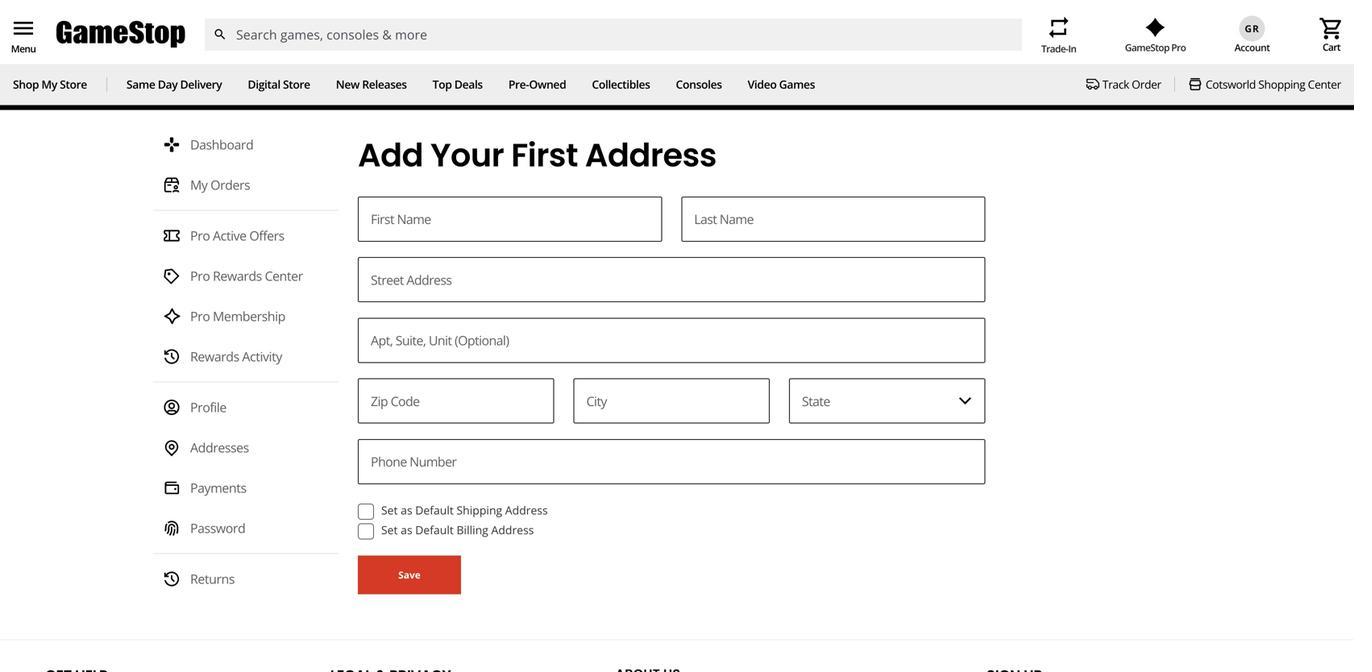 Task type: describe. For each thing, give the bounding box(es) containing it.
shop
[[13, 77, 39, 92]]

same
[[127, 77, 155, 92]]

or buy online & pick up in-store!*
[[571, 8, 784, 25]]

shopping_cart
[[1319, 16, 1345, 41]]

my orders
[[190, 176, 250, 194]]

number
[[410, 453, 457, 471]]

payments
[[190, 479, 246, 497]]

active
[[213, 227, 246, 244]]

repeat
[[1046, 15, 1072, 40]]

city
[[586, 392, 607, 410]]

Apt, Suite, Unit (Optional) text field
[[358, 318, 986, 363]]

street address
[[371, 271, 452, 289]]

my orders link
[[153, 167, 339, 204]]

menu menu
[[10, 15, 36, 55]]

rewards activity
[[190, 348, 282, 365]]

pick
[[674, 8, 699, 25]]

buy
[[590, 8, 613, 25]]

pro membership icon image
[[163, 308, 181, 325]]

pro for pro membership
[[190, 308, 210, 325]]

account
[[1235, 41, 1270, 54]]

code
[[391, 392, 420, 410]]

billing
[[457, 522, 488, 538]]

track order
[[1103, 77, 1162, 92]]

digital
[[248, 77, 280, 92]]

zip code
[[371, 392, 420, 410]]

address right street
[[407, 271, 452, 289]]

video games
[[748, 77, 815, 92]]

gamestop pro
[[1125, 41, 1186, 54]]

gamestop image
[[56, 19, 185, 50]]

as for set as default billing address
[[401, 522, 412, 538]]

cart
[[1323, 40, 1341, 54]]

my orders icon image
[[163, 176, 181, 194]]

address right shipping
[[505, 503, 548, 518]]

phone
[[371, 453, 407, 471]]

gamestop
[[1125, 41, 1170, 54]]

pro for pro active offers
[[190, 227, 210, 244]]

video games link
[[748, 77, 815, 92]]

gamestop pro link
[[1125, 18, 1186, 54]]

same day delivery link
[[127, 77, 222, 92]]

add
[[358, 133, 423, 178]]

dashboard icon image
[[163, 136, 181, 154]]

profile icon image
[[163, 399, 181, 417]]

0 horizontal spatial first
[[371, 211, 394, 228]]

Search games, consoles & more search field
[[236, 18, 993, 51]]

center for pro rewards center
[[265, 267, 303, 285]]

same day delivery
[[127, 77, 222, 92]]

track
[[1103, 77, 1129, 92]]

cotsworld
[[1206, 77, 1256, 92]]

center for cotsworld shopping center
[[1308, 77, 1341, 92]]

first name
[[371, 211, 431, 228]]

1 horizontal spatial first
[[511, 133, 578, 178]]

video
[[748, 77, 777, 92]]

pro active offers
[[190, 227, 284, 244]]

offers
[[249, 227, 284, 244]]

collectibles
[[592, 77, 650, 92]]

pro rewards center link
[[153, 258, 339, 295]]

store!*
[[740, 8, 784, 25]]

rewards activity icon image
[[163, 348, 181, 366]]

pre-owned
[[509, 77, 566, 92]]

collectibles link
[[592, 77, 650, 92]]

delivery
[[180, 77, 222, 92]]

returns
[[190, 571, 235, 588]]

in
[[1068, 42, 1076, 55]]

set for set as default shipping address
[[381, 503, 398, 518]]

phone number
[[371, 453, 457, 471]]

shipping
[[457, 503, 502, 518]]

cotsworld shopping center
[[1206, 77, 1341, 92]]

search search field
[[204, 18, 1022, 51]]

set as default billing address
[[381, 522, 534, 538]]

pro membership
[[190, 308, 285, 325]]

hi,
[[19, 54, 48, 86]]

addresses link
[[153, 429, 339, 467]]

add your first address
[[358, 133, 717, 178]]

password link
[[153, 510, 339, 547]]

deals
[[454, 77, 483, 92]]

your
[[430, 133, 504, 178]]

pro rewards center icon image
[[163, 267, 181, 285]]

state
[[802, 392, 830, 410]]

Street Address text field
[[358, 257, 986, 302]]

trade-
[[1042, 42, 1068, 55]]

top
[[433, 77, 452, 92]]

menu
[[11, 42, 36, 55]]

pre-
[[509, 77, 529, 92]]

zip
[[371, 392, 388, 410]]

address down collectibles link
[[585, 133, 717, 178]]

top deals link
[[433, 77, 483, 92]]

rewards activity link
[[153, 338, 339, 375]]

pro active offers icon image
[[163, 227, 181, 245]]

name for first name
[[397, 211, 431, 228]]

or
[[571, 8, 586, 25]]

new
[[336, 77, 360, 92]]

name for last name
[[720, 211, 754, 228]]

payments icon image
[[163, 479, 181, 497]]



Task type: locate. For each thing, give the bounding box(es) containing it.
1 as from the top
[[401, 503, 412, 518]]

default up "set as default billing address"
[[415, 503, 454, 518]]

1 vertical spatial first
[[371, 211, 394, 228]]

releases
[[362, 77, 407, 92]]

pro right pro rewards center icon
[[190, 267, 210, 285]]

addresses
[[190, 439, 249, 456]]

pro inside pro membership link
[[190, 308, 210, 325]]

default for billing
[[415, 522, 454, 538]]

shop my store
[[13, 77, 87, 92]]

digital store link
[[248, 77, 310, 92]]

1 vertical spatial rewards
[[190, 348, 239, 365]]

repeat trade-in
[[1042, 15, 1076, 55]]

dashboard link
[[153, 126, 339, 163]]

track order link
[[1087, 77, 1162, 92]]

dashboard
[[190, 136, 253, 153]]

online
[[617, 8, 658, 25]]

payments link
[[153, 470, 339, 507]]

1 set from the top
[[381, 503, 398, 518]]

pro for pro rewards center
[[190, 267, 210, 285]]

my right "my orders icon"
[[190, 176, 208, 194]]

orders
[[210, 176, 250, 194]]

membership
[[213, 308, 285, 325]]

up
[[703, 8, 720, 25]]

rewards right rewards activity icon
[[190, 348, 239, 365]]

set
[[381, 503, 398, 518], [381, 522, 398, 538]]

street
[[371, 271, 404, 289]]

0 horizontal spatial store
[[60, 77, 87, 92]]

set for set as default billing address
[[381, 522, 398, 538]]

First Name text field
[[358, 197, 662, 242]]

0 vertical spatial my
[[41, 77, 57, 92]]

1 store from the left
[[60, 77, 87, 92]]

1 vertical spatial default
[[415, 522, 454, 538]]

my inside my orders link
[[190, 176, 208, 194]]

shopping
[[1259, 77, 1306, 92]]

default for shipping
[[415, 503, 454, 518]]

set down phone
[[381, 503, 398, 518]]

(optional)
[[455, 332, 509, 349]]

1 name from the left
[[397, 211, 431, 228]]

pro inside gamestop pro link
[[1172, 41, 1186, 54]]

last name
[[694, 211, 754, 228]]

owned
[[529, 77, 566, 92]]

top deals
[[433, 77, 483, 92]]

1 horizontal spatial my
[[190, 176, 208, 194]]

new releases link
[[336, 77, 407, 92]]

as
[[401, 503, 412, 518], [401, 522, 412, 538]]

0 vertical spatial default
[[415, 503, 454, 518]]

pro
[[1172, 41, 1186, 54], [190, 227, 210, 244], [190, 267, 210, 285], [190, 308, 210, 325]]

save
[[398, 568, 421, 582]]

2 store from the left
[[283, 77, 310, 92]]

gamestop pro icon image
[[1146, 18, 1166, 37]]

gr
[[1245, 22, 1260, 35]]

search
[[213, 27, 227, 42]]

pro right 'gamestop'
[[1172, 41, 1186, 54]]

0 vertical spatial center
[[1308, 77, 1341, 92]]

2 as from the top
[[401, 522, 412, 538]]

as down phone number
[[401, 503, 412, 518]]

1 horizontal spatial center
[[1308, 77, 1341, 92]]

as for set as default shipping address
[[401, 503, 412, 518]]

profile
[[190, 399, 226, 416]]

center down offers
[[265, 267, 303, 285]]

pro rewards center
[[190, 267, 303, 285]]

order
[[1132, 77, 1162, 92]]

store
[[60, 77, 87, 92], [283, 77, 310, 92]]

Last Name text field
[[681, 197, 986, 242]]

returns link
[[153, 561, 339, 598]]

store right digital
[[283, 77, 310, 92]]

0 vertical spatial rewards
[[213, 267, 262, 285]]

2 name from the left
[[720, 211, 754, 228]]

pro active offers link
[[153, 217, 339, 254]]

games
[[779, 77, 815, 92]]

my right shop
[[41, 77, 57, 92]]

in-
[[724, 8, 740, 25]]

City text field
[[574, 378, 770, 424]]

pro inside 'pro rewards center' link
[[190, 267, 210, 285]]

set as default shipping address
[[381, 503, 548, 518]]

1 horizontal spatial store
[[283, 77, 310, 92]]

1 default from the top
[[415, 503, 454, 518]]

2 default from the top
[[415, 522, 454, 538]]

2 set from the top
[[381, 522, 398, 538]]

unit
[[429, 332, 452, 349]]

pro right "pro membership icon" at left top
[[190, 308, 210, 325]]

returns icon image
[[163, 571, 181, 588]]

1 vertical spatial my
[[190, 176, 208, 194]]

save button
[[358, 556, 461, 595]]

default
[[415, 503, 454, 518], [415, 522, 454, 538]]

0 vertical spatial first
[[511, 133, 578, 178]]

search button
[[204, 18, 236, 51]]

cotsworld shopping center link
[[1188, 77, 1341, 92]]

first down owned
[[511, 133, 578, 178]]

shopping_cart cart
[[1319, 16, 1345, 54]]

pro inside pro active offers link
[[190, 227, 210, 244]]

hi, greg
[[19, 54, 107, 86]]

profile link
[[153, 389, 339, 426]]

&
[[661, 8, 671, 25]]

apt,
[[371, 332, 393, 349]]

Zip Code telephone field
[[358, 378, 554, 424]]

first
[[511, 133, 578, 178], [371, 211, 394, 228]]

shop my store link
[[13, 77, 87, 92]]

center inside 'pro rewards center' link
[[265, 267, 303, 285]]

suite,
[[396, 332, 426, 349]]

name right last
[[720, 211, 754, 228]]

consoles link
[[676, 77, 722, 92]]

rewards
[[213, 267, 262, 285], [190, 348, 239, 365]]

address down shipping
[[491, 522, 534, 538]]

addresses icon image
[[163, 439, 181, 457]]

1 vertical spatial set
[[381, 522, 398, 538]]

1 vertical spatial as
[[401, 522, 412, 538]]

activity
[[242, 348, 282, 365]]

0 horizontal spatial my
[[41, 77, 57, 92]]

as up save
[[401, 522, 412, 538]]

gr account
[[1235, 22, 1270, 54]]

name up "street address" at the top
[[397, 211, 431, 228]]

store right hi,
[[60, 77, 87, 92]]

last
[[694, 211, 717, 228]]

greg
[[52, 54, 107, 86]]

address
[[585, 133, 717, 178], [407, 271, 452, 289], [505, 503, 548, 518], [491, 522, 534, 538]]

set up save button
[[381, 522, 398, 538]]

first up street
[[371, 211, 394, 228]]

center down cart
[[1308, 77, 1341, 92]]

name
[[397, 211, 431, 228], [720, 211, 754, 228]]

pre-owned link
[[509, 77, 566, 92]]

0 horizontal spatial center
[[265, 267, 303, 285]]

day
[[158, 77, 178, 92]]

1 vertical spatial center
[[265, 267, 303, 285]]

pro right pro active offers icon
[[190, 227, 210, 244]]

0 horizontal spatial name
[[397, 211, 431, 228]]

pro membership link
[[153, 298, 339, 335]]

rewards down pro active offers
[[213, 267, 262, 285]]

0 vertical spatial set
[[381, 503, 398, 518]]

password icon image
[[163, 520, 181, 537]]

default down set as default shipping address
[[415, 522, 454, 538]]

password
[[190, 520, 245, 537]]

1 horizontal spatial name
[[720, 211, 754, 228]]

apt, suite, unit (optional)
[[371, 332, 509, 349]]

0 vertical spatial as
[[401, 503, 412, 518]]

Phone Number text field
[[358, 439, 986, 484]]



Task type: vqa. For each thing, say whether or not it's contained in the screenshot.
Search Box
no



